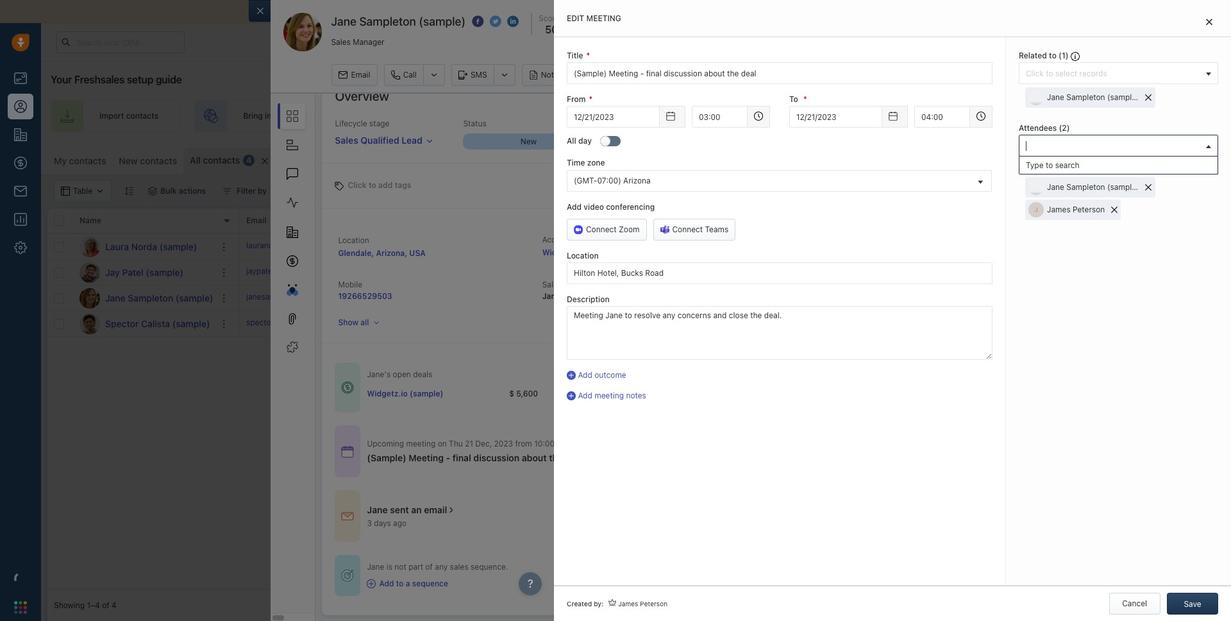 Task type: locate. For each thing, give the bounding box(es) containing it.
1 + from the top
[[631, 242, 636, 251]]

email right "sync"
[[599, 6, 622, 17]]

add meeting notes
[[578, 391, 647, 400]]

sequence down jane is not part of any sales sequence.
[[412, 579, 448, 589]]

owner inside grid
[[750, 216, 773, 225]]

created inside tab panel
[[567, 600, 592, 608]]

1 horizontal spatial widgetz.io
[[543, 248, 583, 257]]

score up 50 button
[[539, 13, 560, 23]]

21 for your trial ends in 21 days
[[940, 38, 947, 46]]

of left any
[[426, 562, 433, 572]]

2 horizontal spatial sales
[[944, 111, 964, 121]]

meeting left later
[[1005, 245, 1034, 255]]

0 vertical spatial created
[[747, 280, 776, 289]]

press space to select this row. row
[[47, 234, 240, 260], [240, 234, 1225, 260], [47, 260, 240, 286], [240, 260, 1225, 286], [47, 286, 240, 311], [240, 286, 1225, 311], [47, 311, 240, 337], [240, 311, 1225, 337]]

sales qualified lead link
[[335, 129, 434, 147]]

peterson down the scheduled
[[984, 263, 1016, 272]]

sales owner james peterson
[[543, 280, 603, 301]]

2 horizontal spatial of
[[588, 6, 597, 17]]

from
[[516, 439, 532, 449]]

j image for jay patel (sample)
[[80, 262, 100, 283]]

1 vertical spatial location
[[567, 251, 599, 260]]

1 vertical spatial score
[[535, 216, 557, 225]]

(gmt-
[[574, 176, 598, 185]]

meeting
[[587, 13, 622, 23], [1005, 245, 1034, 255], [595, 391, 624, 400], [406, 439, 436, 449]]

import contacts inside button
[[1063, 154, 1122, 164]]

0 horizontal spatial sales
[[450, 562, 469, 572]]

meeting left on
[[406, 439, 436, 449]]

press space to select this row. row containing 37
[[240, 234, 1225, 260]]

j image left jay
[[80, 262, 100, 283]]

0 vertical spatial meeting
[[641, 70, 670, 80]]

team inside invite your team link
[[450, 111, 469, 121]]

dialog containing edit meeting
[[554, 0, 1232, 621]]

12 more... button
[[281, 152, 342, 170]]

won / churned
[[1115, 136, 1170, 146]]

contacts
[[126, 111, 159, 121], [1089, 154, 1122, 164], [203, 155, 240, 166], [69, 155, 106, 166], [140, 155, 177, 166]]

meeting inside upcoming meeting on thu 21 dec, 2023 from 10:00 to 11:00 (sample) meeting - final discussion about the deal
[[409, 453, 444, 463]]

owner for sales owner james peterson
[[564, 280, 586, 289]]

created inside overview dialog
[[747, 280, 776, 289]]

sales inside grid
[[728, 216, 748, 225]]

task
[[591, 70, 608, 80]]

sent
[[390, 504, 409, 515]]

peterson down at
[[769, 319, 801, 328]]

1 horizontal spatial email
[[351, 70, 371, 80]]

0 vertical spatial all
[[567, 136, 577, 146]]

Search your CRM... text field
[[56, 31, 185, 53]]

1 horizontal spatial widgetz.io (sample) link
[[543, 248, 619, 257]]

days right 3
[[374, 518, 391, 528]]

connect
[[290, 6, 325, 17], [586, 224, 617, 234], [673, 224, 703, 234]]

0 horizontal spatial created
[[567, 600, 592, 608]]

james peterson down created at
[[743, 319, 801, 328]]

0 horizontal spatial deal
[[566, 453, 584, 463]]

close image
[[1207, 18, 1213, 26]]

0 horizontal spatial days
[[374, 518, 391, 528]]

add inside "button"
[[1174, 154, 1189, 164]]

janesampleton@gmail.com link
[[246, 291, 343, 305]]

owner inside the sales owner james peterson
[[564, 280, 586, 289]]

0 vertical spatial location
[[338, 235, 369, 245]]

calista
[[141, 318, 170, 329]]

0 vertical spatial new
[[521, 137, 537, 146]]

0 vertical spatial deal
[[1097, 111, 1112, 121]]

0 vertical spatial import
[[99, 111, 124, 121]]

leads down the from
[[577, 111, 597, 121]]

0 horizontal spatial sequence
[[412, 579, 448, 589]]

a down "not"
[[406, 579, 410, 589]]

negotiation button
[[956, 134, 1080, 149]]

an right get
[[1099, 161, 1108, 170]]

add for add contact
[[1174, 154, 1189, 164]]

up
[[914, 111, 924, 121]]

peterson inside "press space to select this row." row
[[769, 319, 801, 328]]

score inside overview dialog
[[539, 13, 560, 23]]

add left video
[[567, 202, 582, 211]]

connect down video
[[586, 224, 617, 234]]

your freshsales setup guide
[[51, 74, 182, 85]]

new left all day
[[521, 137, 537, 146]]

container_wx8msf4aqz5i3rn1 image inside add to a sequence link
[[367, 579, 376, 588]]

widgetz.io (sample) link
[[543, 248, 619, 257], [367, 388, 444, 399]]

by:
[[594, 600, 604, 608]]

add inside overview dialog
[[379, 180, 393, 190]]

to inside option
[[1046, 161, 1054, 170]]

team down meeting button
[[628, 111, 646, 121]]

None text field
[[692, 106, 748, 128]]

location for location
[[567, 251, 599, 260]]

customize down click to select records search field
[[1123, 91, 1162, 101]]

Start typing the details about the meeting... text field
[[567, 306, 993, 360]]

fit
[[621, 13, 628, 23]]

2 horizontal spatial connect
[[673, 224, 703, 234]]

connect left mailbox
[[290, 6, 325, 17]]

meeting for edit meeting
[[587, 13, 622, 23]]

0 horizontal spatial import contacts
[[99, 111, 159, 121]]

2 + from the top
[[631, 267, 636, 277]]

0 horizontal spatial meeting
[[409, 453, 444, 463]]

created left by:
[[567, 600, 592, 608]]

0 horizontal spatial owner
[[564, 280, 586, 289]]

21 inside upcoming meeting on thu 21 dec, 2023 from 10:00 to 11:00 (sample) meeting - final discussion about the deal
[[465, 439, 473, 449]]

1 horizontal spatial sales
[[758, 111, 777, 121]]

manager
[[353, 37, 385, 47]]

1 vertical spatial + click to add
[[631, 267, 682, 277]]

1 vertical spatial import
[[1063, 154, 1087, 164]]

( right related
[[1059, 51, 1062, 60]]

grid containing 37
[[47, 207, 1225, 590]]

laura norda (sample) link
[[105, 240, 197, 253]]

setup
[[127, 74, 153, 85]]

sales down 'lifecycle'
[[335, 135, 359, 146]]

0 horizontal spatial leads
[[305, 111, 325, 121]]

( up search
[[1060, 123, 1063, 133]]

4167348672 link
[[343, 240, 389, 254]]

negotiation
[[998, 136, 1041, 146]]

email inside button
[[351, 70, 371, 80]]

0 horizontal spatial team
[[450, 111, 469, 121]]

created at
[[747, 280, 785, 289]]

created for created by:
[[567, 600, 592, 608]]

1 vertical spatial sequence
[[412, 579, 448, 589]]

add for add meeting notes
[[578, 391, 593, 400]]

deal inside upcoming meeting on thu 21 dec, 2023 from 10:00 to 11:00 (sample) meeting - final discussion about the deal
[[566, 453, 584, 463]]

email up overview
[[351, 70, 371, 80]]

1 horizontal spatial in
[[932, 38, 938, 46]]

0 horizontal spatial 4
[[112, 601, 117, 610]]

1 horizontal spatial import contacts
[[1063, 154, 1122, 164]]

1 vertical spatial your
[[51, 74, 72, 85]]

2 j image from the top
[[80, 288, 100, 308]]

facebook circled image
[[472, 15, 484, 28]]

⌘ o
[[349, 156, 364, 166]]

show
[[338, 318, 359, 327]]

row inside overview dialog
[[367, 381, 935, 406]]

1 vertical spatial of
[[426, 562, 433, 572]]

row
[[367, 381, 935, 406]]

container_wx8msf4aqz5i3rn1 image left upcoming
[[342, 445, 354, 458]]

attendees for attendees ( 2 )
[[1019, 123, 1057, 133]]

3 + click to add from the top
[[631, 319, 682, 328]]

a
[[999, 245, 1003, 255], [406, 579, 410, 589]]

set up your sales pipeline
[[900, 111, 995, 121]]

email down won
[[1110, 161, 1129, 170]]

0 vertical spatial attendees
[[1019, 123, 1057, 133]]

1 vertical spatial all
[[190, 155, 201, 166]]

add up import contacts button
[[1080, 111, 1095, 121]]

0 vertical spatial customize
[[1123, 91, 1162, 101]]

2 ( from the top
[[1060, 123, 1063, 133]]

sales left the pipeline
[[944, 111, 964, 121]]

website
[[274, 111, 303, 121]]

0 vertical spatial widgetz.io
[[543, 248, 583, 257]]

new for new contacts
[[119, 155, 138, 166]]

21 right thu
[[465, 439, 473, 449]]

add inside overview dialog
[[379, 579, 394, 589]]

an
[[1099, 161, 1108, 170], [411, 504, 422, 515]]

meeting inside upcoming meeting on thu 21 dec, 2023 from 10:00 to 11:00 (sample) meeting - final discussion about the deal
[[406, 439, 436, 449]]

location up glendale,
[[338, 235, 369, 245]]

0 vertical spatial (
[[1059, 51, 1062, 60]]

(gmt-07:00) arizona link
[[568, 170, 992, 191]]

owner down (gmt-07:00) arizona link
[[750, 216, 773, 225]]

freshworks switcher image
[[14, 601, 27, 614]]

meeting right task
[[641, 70, 670, 80]]

1 vertical spatial created
[[567, 600, 592, 608]]

click inside overview dialog
[[348, 180, 367, 190]]

21 right ends
[[940, 38, 947, 46]]

peterson right by:
[[640, 600, 668, 608]]

2 vertical spatial container_wx8msf4aqz5i3rn1 image
[[342, 445, 354, 458]]

sequence down to
[[779, 111, 815, 121]]

0 vertical spatial import contacts
[[99, 111, 159, 121]]

0 vertical spatial your
[[881, 38, 896, 46]]

jane
[[331, 15, 357, 28], [1048, 92, 1065, 102], [1048, 182, 1065, 192], [1072, 245, 1090, 255], [105, 292, 126, 303], [367, 504, 388, 515], [367, 562, 385, 572]]

sales inside the set up your sales pipeline link
[[944, 111, 964, 121]]

sales right any
[[450, 562, 469, 572]]

1 vertical spatial new
[[119, 155, 138, 166]]

route leads to your team link
[[505, 100, 669, 132]]

new inside "link"
[[521, 137, 537, 146]]

location inside tab panel
[[567, 251, 599, 260]]

cell
[[432, 234, 529, 259], [817, 234, 914, 259], [1010, 234, 1225, 259], [432, 260, 529, 285], [1010, 260, 1225, 285], [432, 286, 529, 311], [1010, 286, 1225, 311], [432, 311, 529, 336], [817, 311, 914, 336], [1010, 311, 1225, 336]]

owner up description at top left
[[564, 280, 586, 289]]

widgetz.io (sample) link down open
[[367, 388, 444, 399]]

50 button
[[542, 24, 558, 35]]

import for import contacts button
[[1063, 154, 1087, 164]]

tab panel
[[554, 0, 1232, 621]]

j image up s image
[[80, 288, 100, 308]]

None text field
[[915, 106, 971, 128]]

customize left table
[[971, 154, 1010, 164]]

meeting for add meeting notes
[[595, 391, 624, 400]]

score inside grid
[[535, 216, 557, 225]]

filter by
[[237, 186, 267, 196]]

1–4
[[87, 601, 100, 610]]

1 horizontal spatial your
[[881, 38, 896, 46]]

your for your trial ends in 21 days
[[881, 38, 896, 46]]

0 horizontal spatial connect
[[290, 6, 325, 17]]

0 vertical spatial a
[[999, 245, 1003, 255]]

dialog
[[554, 0, 1232, 621]]

won / churned button
[[1080, 134, 1203, 149]]

sales for sales qualified lead
[[335, 135, 359, 146]]

0 vertical spatial container_wx8msf4aqz5i3rn1 image
[[223, 187, 232, 196]]

attendees left "will"
[[1032, 161, 1069, 170]]

1 horizontal spatial email
[[599, 6, 622, 17]]

team inside route leads to your team 'link'
[[628, 111, 646, 121]]

1 vertical spatial container_wx8msf4aqz5i3rn1 image
[[342, 381, 354, 394]]

1 vertical spatial 21
[[465, 439, 473, 449]]

(sample) inside account widgetz.io (sample)
[[585, 248, 619, 257]]

0 horizontal spatial widgetz.io (sample) link
[[367, 388, 444, 399]]

add for jaypatelsample@gmail.com
[[668, 267, 682, 277]]

sales
[[331, 37, 351, 47], [703, 70, 722, 80], [335, 135, 359, 146], [728, 216, 748, 225], [543, 280, 562, 289]]

sales manager
[[331, 37, 385, 47]]

leads
[[305, 111, 325, 121], [577, 111, 597, 121]]

all for day
[[567, 136, 577, 146]]

jane sent an email
[[367, 504, 447, 515]]

attendees for attendees will get an email invitation
[[1032, 161, 1069, 170]]

row group
[[47, 234, 240, 337], [240, 234, 1225, 337]]

1 horizontal spatial all
[[567, 136, 577, 146]]

team right invite
[[450, 111, 469, 121]]

sampleton up add deal
[[1067, 92, 1106, 102]]

your for your freshsales setup guide
[[51, 74, 72, 85]]

0 vertical spatial an
[[1099, 161, 1108, 170]]

widgetz.io (sample) link down account
[[543, 248, 619, 257]]

new link
[[463, 134, 587, 150]]

1 vertical spatial days
[[374, 518, 391, 528]]

location inside location glendale, arizona, usa
[[338, 235, 369, 245]]

press space to select this row. row containing 18
[[240, 260, 1225, 286]]

location down account
[[567, 251, 599, 260]]

email right sent
[[424, 504, 447, 515]]

add left outcome
[[578, 370, 593, 380]]

1 horizontal spatial customize
[[1123, 91, 1162, 101]]

0 horizontal spatial import
[[99, 111, 124, 121]]

1 vertical spatial owner
[[564, 280, 586, 289]]

jane inside jane sampleton (sample) link
[[105, 292, 126, 303]]

0 horizontal spatial your
[[51, 74, 72, 85]]

sales qualified lead
[[335, 135, 423, 146]]

sales right create
[[758, 111, 777, 121]]

sales down (gmt-07:00) arizona link
[[728, 216, 748, 225]]

1 vertical spatial deal
[[566, 453, 584, 463]]

email inside overview dialog
[[424, 504, 447, 515]]

james down 18
[[543, 291, 567, 301]]

jane sampleton (sample) down get
[[1048, 182, 1140, 192]]

1 team from the left
[[450, 111, 469, 121]]

import inside button
[[1063, 154, 1087, 164]]

score up account
[[535, 216, 557, 225]]

spectorcalista@gmail.com
[[246, 317, 342, 327]]

created by:
[[567, 600, 604, 608]]

add down add outcome
[[578, 391, 593, 400]]

contacts inside import contacts link
[[126, 111, 159, 121]]

12 more...
[[299, 156, 335, 166]]

1 vertical spatial the
[[549, 453, 563, 463]]

new down import contacts link
[[119, 155, 138, 166]]

type to search
[[1027, 161, 1080, 170]]

grid
[[47, 207, 1225, 590]]

1 vertical spatial attendees
[[1032, 161, 1069, 170]]

0 vertical spatial 50
[[545, 24, 558, 35]]

email
[[599, 6, 622, 17], [1110, 161, 1129, 170], [424, 504, 447, 515]]

the down 10:00
[[549, 453, 563, 463]]

1 vertical spatial 50
[[535, 292, 548, 304]]

(
[[1059, 51, 1062, 60], [1060, 123, 1063, 133]]

jaypatelsample@gmail.com
[[246, 266, 345, 276]]

video
[[584, 202, 604, 211]]

attendees ( 2 )
[[1019, 123, 1071, 133]]

your left 'trial'
[[881, 38, 896, 46]]

container_wx8msf4aqz5i3rn1 image
[[148, 187, 157, 196], [731, 319, 740, 328], [447, 505, 456, 514], [342, 510, 354, 523], [342, 569, 354, 582], [367, 579, 376, 588]]

1 horizontal spatial sequence
[[779, 111, 815, 121]]

churned
[[1138, 136, 1170, 146]]

1 horizontal spatial meeting
[[641, 70, 670, 80]]

your
[[328, 6, 347, 17], [432, 111, 448, 121], [609, 111, 626, 121], [926, 111, 942, 121]]

pipeline
[[966, 111, 995, 121]]

0 vertical spatial sequence
[[779, 111, 815, 121]]

1 vertical spatial 4
[[112, 601, 117, 610]]

+ click to add for 37
[[631, 242, 682, 251]]

to inside upcoming meeting on thu 21 dec, 2023 from 10:00 to 11:00 (sample) meeting - final discussion about the deal
[[557, 439, 564, 449]]

peterson inside the sales owner james peterson
[[569, 291, 603, 301]]

2 vertical spatial of
[[102, 601, 109, 610]]

1 horizontal spatial import
[[1063, 154, 1087, 164]]

add left contact in the right top of the page
[[1174, 154, 1189, 164]]

set
[[900, 111, 912, 121]]

upcoming
[[367, 439, 404, 449]]

peterson down account widgetz.io (sample)
[[569, 291, 603, 301]]

account widgetz.io (sample)
[[543, 235, 619, 257]]

not
[[395, 562, 407, 572]]

created left at
[[747, 280, 776, 289]]

connect teams button
[[653, 219, 736, 240]]

cancel
[[1123, 599, 1148, 608]]

2 team from the left
[[628, 111, 646, 121]]

container_wx8msf4aqz5i3rn1 image left "filter"
[[223, 187, 232, 196]]

deal inside the add deal link
[[1097, 111, 1112, 121]]

twitter circled image
[[490, 15, 502, 28]]

1 row group from the left
[[47, 234, 240, 337]]

row containing widgetz.io (sample)
[[367, 381, 935, 406]]

location for location glendale, arizona, usa
[[338, 235, 369, 245]]

add to a sequence
[[379, 579, 448, 589]]

50 inside "press space to select this row." row
[[535, 292, 548, 304]]

james up with
[[1048, 205, 1071, 215]]

1 vertical spatial email
[[1110, 161, 1129, 170]]

your inside 'link'
[[609, 111, 626, 121]]

sampleton down jay patel (sample) "link"
[[128, 292, 173, 303]]

1 + click to add from the top
[[631, 242, 682, 251]]

1 vertical spatial )
[[1067, 123, 1071, 133]]

customer
[[583, 13, 618, 23]]

sales
[[758, 111, 777, 121], [944, 111, 964, 121], [450, 562, 469, 572]]

connect left teams
[[673, 224, 703, 234]]

add for add deal
[[1080, 111, 1095, 121]]

0 vertical spatial of
[[588, 6, 597, 17]]

showing 1–4 of 4
[[54, 601, 117, 610]]

0 vertical spatial j image
[[80, 262, 100, 283]]

1 horizontal spatial the
[[1131, 245, 1143, 255]]

attendees
[[1019, 123, 1057, 133], [1032, 161, 1069, 170]]

press space to select this row. row containing jane sampleton (sample)
[[47, 286, 240, 311]]

sales inside overview dialog
[[450, 562, 469, 572]]

sales for sales owner
[[728, 216, 748, 225]]

james
[[1048, 205, 1071, 215], [958, 263, 982, 272], [543, 291, 567, 301], [743, 319, 766, 328], [619, 600, 639, 608]]

0 vertical spatial in
[[932, 38, 938, 46]]

create sales sequence link
[[682, 100, 838, 132]]

) right related
[[1066, 51, 1069, 60]]

/
[[1134, 136, 1136, 146]]

3
[[367, 518, 372, 528]]

0 horizontal spatial the
[[549, 453, 563, 463]]

2 leads from the left
[[577, 111, 597, 121]]

meeting right edit
[[587, 13, 622, 23]]

import for import contacts link
[[99, 111, 124, 121]]

james peterson inside overview dialog
[[958, 263, 1016, 272]]

days right ends
[[949, 38, 965, 46]]

2 + click to add from the top
[[631, 267, 682, 277]]

j image
[[80, 262, 100, 283], [80, 288, 100, 308]]

sales left activities
[[703, 70, 722, 80]]

spector
[[105, 318, 139, 329]]

jane sampleton (sample) up manager
[[331, 15, 466, 28]]

in right ends
[[932, 38, 938, 46]]

email down filter by
[[246, 216, 267, 225]]

container_wx8msf4aqz5i3rn1 image left widgetz.io (sample)
[[342, 381, 354, 394]]

all left day
[[567, 136, 577, 146]]

2 row group from the left
[[240, 234, 1225, 337]]

1 horizontal spatial new
[[521, 137, 537, 146]]

name row
[[47, 209, 240, 234]]

import contacts for import contacts link
[[99, 111, 159, 121]]

press space to select this row. row containing jay patel (sample)
[[47, 260, 240, 286]]

final
[[453, 453, 471, 463]]

jane sampleton (sample) inside "press space to select this row." row
[[105, 292, 213, 303]]

customize for customize table
[[971, 154, 1010, 164]]

zone
[[588, 158, 605, 168]]

4 up filter by
[[247, 156, 252, 165]]

1 leads from the left
[[305, 111, 325, 121]]

customize inside overview dialog
[[1123, 91, 1162, 101]]

1 horizontal spatial team
[[628, 111, 646, 121]]

add for spectorcalista@gmail.com
[[668, 319, 682, 328]]

0 vertical spatial score
[[539, 13, 560, 23]]

(sample) down the connect zoom button
[[585, 248, 619, 257]]

all up actions in the top left of the page
[[190, 155, 201, 166]]

your trial ends in 21 days
[[881, 38, 965, 46]]

tab panel containing edit meeting
[[554, 0, 1232, 621]]

sales left manager
[[331, 37, 351, 47]]

connect for connect teams
[[673, 224, 703, 234]]

call
[[403, 70, 417, 80]]

bring
[[243, 111, 263, 121]]

2 vertical spatial +
[[631, 319, 636, 328]]

s image
[[80, 313, 100, 334]]

0 vertical spatial owner
[[750, 216, 773, 225]]

jane sampleton (sample) up 'spector calista (sample)'
[[105, 292, 213, 303]]

0 vertical spatial 21
[[940, 38, 947, 46]]

1 horizontal spatial a
[[999, 245, 1003, 255]]

50 down the way
[[545, 24, 558, 35]]

import contacts button
[[1045, 148, 1128, 170]]

1 vertical spatial meeting
[[409, 453, 444, 463]]

None search field
[[1023, 139, 1202, 153]]

1 horizontal spatial 21
[[940, 38, 947, 46]]

contact
[[1191, 154, 1219, 164]]

customer fit
[[583, 13, 628, 23]]

1 horizontal spatial created
[[747, 280, 776, 289]]

import contacts for import contacts button
[[1063, 154, 1122, 164]]

2 vertical spatial + click to add
[[631, 319, 682, 328]]

1 j image from the top
[[80, 262, 100, 283]]

deal
[[1097, 111, 1112, 121], [566, 453, 584, 463]]

-
[[446, 453, 451, 463]]

sales down 18
[[543, 280, 562, 289]]

1 vertical spatial (
[[1060, 123, 1063, 133]]

0 horizontal spatial location
[[338, 235, 369, 245]]

container_wx8msf4aqz5i3rn1 image
[[223, 187, 232, 196], [342, 381, 354, 394], [342, 445, 354, 458]]

deals
[[413, 370, 433, 379]]

0 horizontal spatial email
[[424, 504, 447, 515]]

widgetz.io down account
[[543, 248, 583, 257]]

email button
[[332, 64, 378, 86]]

an inside overview dialog
[[411, 504, 422, 515]]

50 down 18
[[535, 292, 548, 304]]

the right discuss
[[1131, 245, 1143, 255]]

1 horizontal spatial 4
[[247, 156, 252, 165]]



Task type: vqa. For each thing, say whether or not it's contained in the screenshot.
'owner'
yes



Task type: describe. For each thing, give the bounding box(es) containing it.
Click to select records search field
[[1023, 67, 1202, 80]]

enable
[[506, 6, 535, 17]]

spectorcalista@gmail.com link
[[246, 317, 342, 331]]

21 for upcoming meeting on thu 21 dec, 2023 from 10:00 to 11:00 (sample) meeting - final discussion about the deal
[[465, 439, 473, 449]]

add contact
[[1174, 154, 1219, 164]]

3684932360
[[343, 292, 391, 301]]

glendale,
[[338, 248, 374, 258]]

cancel button
[[1110, 593, 1161, 615]]

sampleton down get
[[1067, 182, 1106, 192]]

plans
[[1019, 37, 1039, 47]]

row group containing 37
[[240, 234, 1225, 337]]

save button
[[1168, 593, 1219, 615]]

customize table
[[971, 154, 1031, 164]]

created for created at
[[747, 280, 776, 289]]

type to search option
[[1020, 157, 1218, 174]]

stage
[[370, 119, 390, 128]]

spectorcalista@gmail.com 3684945781
[[246, 317, 390, 327]]

o
[[358, 156, 364, 166]]

sales for sales activities
[[703, 70, 722, 80]]

get
[[1085, 161, 1097, 170]]

-- text field
[[567, 106, 660, 128]]

0 vertical spatial email
[[599, 6, 622, 17]]

press space to select this row. row containing 50
[[240, 286, 1225, 311]]

sales inside the sales owner james peterson
[[543, 280, 562, 289]]

conversations.
[[624, 6, 686, 17]]

j image for jane sampleton (sample)
[[80, 288, 100, 308]]

open
[[393, 370, 411, 379]]

import contacts link
[[51, 100, 182, 132]]

jane sampleton (sample) inside overview dialog
[[331, 15, 466, 28]]

container_wx8msf4aqz5i3rn1 image for upcoming meeting on thu 21 dec, 2023 from 10:00 to 11:00
[[342, 445, 354, 458]]

set up your sales pipeline link
[[851, 100, 1018, 132]]

0 vertical spatial days
[[949, 38, 965, 46]]

jay patel (sample) link
[[105, 266, 183, 279]]

1 vertical spatial in
[[265, 111, 272, 121]]

1 vertical spatial a
[[406, 579, 410, 589]]

11:00
[[567, 439, 586, 449]]

leads inside route leads to your team 'link'
[[577, 111, 597, 121]]

time zone
[[567, 158, 605, 168]]

add for add video conferencing
[[567, 202, 582, 211]]

qualified
[[361, 135, 400, 146]]

18
[[535, 266, 546, 278]]

new contacts
[[119, 155, 177, 166]]

-- text field
[[790, 106, 883, 128]]

connect your mailbox to improve deliverability and enable 2-way sync of email conversations.
[[290, 6, 686, 17]]

james peterson up scheduled a meeting later with jane to discuss the requirements
[[1048, 205, 1106, 215]]

0 horizontal spatial widgetz.io
[[367, 389, 408, 398]]

score for score
[[535, 216, 557, 225]]

spector calista (sample)
[[105, 318, 210, 329]]

attendees will get an email invitation
[[1032, 161, 1164, 170]]

(sample) down deals
[[410, 389, 444, 398]]

connect for connect zoom
[[586, 224, 617, 234]]

janesampleton@gmail.com 3684932360
[[246, 292, 391, 301]]

click for jaypatelsample@gmail.com
[[638, 267, 656, 277]]

email image
[[1105, 37, 1114, 48]]

score for score 50
[[539, 13, 560, 23]]

press space to select this row. row containing spectorcalista@gmail.com
[[240, 311, 1225, 337]]

4 inside the all contacts 4
[[247, 156, 252, 165]]

add for lauranordasample@gmail.com
[[668, 242, 682, 251]]

sampleton inside overview dialog
[[360, 15, 416, 28]]

(sample) down click to select records search field
[[1108, 92, 1140, 102]]

mobile 19266529503
[[338, 280, 392, 301]]

james inside "press space to select this row." row
[[743, 319, 766, 328]]

will
[[1071, 161, 1083, 170]]

upcoming meeting on thu 21 dec, 2023 from 10:00 to 11:00 (sample) meeting - final discussion about the deal
[[367, 439, 586, 463]]

tags
[[395, 180, 411, 190]]

call button
[[384, 64, 423, 86]]

+ for 18
[[631, 267, 636, 277]]

peterson up scheduled a meeting later with jane to discuss the requirements
[[1073, 205, 1106, 215]]

jane sampleton (sample) up add deal
[[1048, 92, 1140, 102]]

jane up 2
[[1048, 92, 1065, 102]]

explore
[[989, 37, 1017, 47]]

email inside grid
[[246, 216, 267, 225]]

import contacts group
[[1045, 148, 1150, 170]]

Location text field
[[567, 262, 993, 284]]

and
[[488, 6, 504, 17]]

sales activities
[[703, 70, 757, 80]]

arizona
[[624, 176, 651, 185]]

route
[[554, 111, 575, 121]]

meeting inside button
[[641, 70, 670, 80]]

invitation
[[1131, 161, 1164, 170]]

0 vertical spatial the
[[1131, 245, 1143, 255]]

related to ( 1 )
[[1019, 51, 1071, 60]]

description
[[567, 294, 610, 304]]

jaypatelsample@gmail.com link
[[246, 266, 345, 279]]

add for add to a sequence
[[379, 579, 394, 589]]

press space to select this row. row containing spector calista (sample)
[[47, 311, 240, 337]]

sampleton inside jane sampleton (sample) link
[[128, 292, 173, 303]]

actions
[[179, 186, 206, 196]]

thu
[[449, 439, 463, 449]]

from
[[567, 94, 586, 104]]

linkedin circled image
[[508, 15, 519, 28]]

about
[[522, 453, 547, 463]]

container_wx8msf4aqz5i3rn1 image inside bulk actions button
[[148, 187, 157, 196]]

james down the scheduled
[[958, 263, 982, 272]]

scheduled a meeting later with jane to discuss the requirements
[[958, 245, 1193, 255]]

at
[[778, 280, 785, 289]]

overview
[[1164, 91, 1196, 101]]

(sample) down type to search option
[[1108, 182, 1140, 192]]

owner for sales owner
[[750, 216, 773, 225]]

leads inside bring in website leads link
[[305, 111, 325, 121]]

james peterson inside "press space to select this row." row
[[743, 319, 801, 328]]

days inside overview dialog
[[374, 518, 391, 528]]

⌘
[[349, 156, 356, 166]]

james inside the sales owner james peterson
[[543, 291, 567, 301]]

jane left 'is'
[[367, 562, 385, 572]]

jane down type to search in the right of the page
[[1048, 182, 1065, 192]]

lead
[[402, 135, 423, 146]]

1 horizontal spatial an
[[1099, 161, 1108, 170]]

container_wx8msf4aqz5i3rn1 image for jane's open deals
[[342, 381, 354, 394]]

discuss
[[1101, 245, 1129, 255]]

+ click to add for 18
[[631, 267, 682, 277]]

sequence.
[[471, 562, 508, 572]]

0 vertical spatial )
[[1066, 51, 1069, 60]]

new for new
[[521, 137, 537, 146]]

row group containing laura norda (sample)
[[47, 234, 240, 337]]

of inside overview dialog
[[426, 562, 433, 572]]

connect for connect your mailbox to improve deliverability and enable 2-way sync of email conversations.
[[290, 6, 325, 17]]

(sample) left facebook circled icon
[[419, 15, 466, 28]]

0 vertical spatial widgetz.io (sample) link
[[543, 248, 619, 257]]

to inside 'link'
[[599, 111, 607, 121]]

add to a sequence link
[[367, 578, 508, 589]]

sequence inside overview dialog
[[412, 579, 448, 589]]

table
[[1012, 154, 1031, 164]]

(sample) up 'spector calista (sample)'
[[176, 292, 213, 303]]

add for add outcome
[[578, 370, 593, 380]]

widgetz.io inside account widgetz.io (sample)
[[543, 248, 583, 257]]

create sales sequence
[[731, 111, 815, 121]]

(sample) right norda in the left of the page
[[160, 241, 197, 252]]

meeting for upcoming meeting on thu 21 dec, 2023 from 10:00 to 11:00 (sample) meeting - final discussion about the deal
[[406, 439, 436, 449]]

container_wx8msf4aqz5i3rn1 image inside filter by button
[[223, 187, 232, 196]]

freshsales
[[74, 74, 125, 85]]

requirements
[[1145, 245, 1193, 255]]

+ for 37
[[631, 242, 636, 251]]

1 vertical spatial widgetz.io (sample) link
[[367, 388, 444, 399]]

(sample) right calista
[[172, 318, 210, 329]]

james peterson right by:
[[619, 600, 668, 608]]

tags
[[631, 216, 649, 225]]

location glendale, arizona, usa
[[338, 235, 426, 258]]

jane right with
[[1072, 245, 1090, 255]]

customize table button
[[950, 148, 1039, 170]]

click for spectorcalista@gmail.com
[[638, 319, 656, 328]]

title
[[567, 51, 584, 60]]

add deal link
[[1031, 100, 1135, 132]]

overview dialog
[[249, 0, 1232, 621]]

all for contacts
[[190, 155, 201, 166]]

contacts inside import contacts button
[[1089, 154, 1122, 164]]

note
[[541, 70, 559, 80]]

type
[[1027, 161, 1044, 170]]

jane up 3
[[367, 504, 388, 515]]

customize for customize overview
[[1123, 91, 1162, 101]]

conferencing
[[606, 202, 655, 211]]

sales for sales manager
[[331, 37, 351, 47]]

$
[[510, 389, 515, 398]]

won / churned link
[[1080, 134, 1203, 149]]

3 + from the top
[[631, 319, 636, 328]]

show all
[[338, 318, 369, 327]]

my
[[54, 155, 67, 166]]

1 ( from the top
[[1059, 51, 1062, 60]]

part
[[409, 562, 424, 572]]

click for lauranordasample@gmail.com
[[638, 242, 656, 251]]

(sample)
[[367, 453, 407, 463]]

l image
[[80, 236, 100, 257]]

10:00
[[535, 439, 555, 449]]

bulk
[[161, 186, 177, 196]]

sales inside create sales sequence link
[[758, 111, 777, 121]]

won
[[1115, 136, 1132, 146]]

jane up sales manager
[[331, 15, 357, 28]]

50 inside score 50
[[545, 24, 558, 35]]

related
[[1019, 51, 1048, 60]]

press space to select this row. row containing laura norda (sample)
[[47, 234, 240, 260]]

(sample) up jane sampleton (sample) link
[[146, 267, 183, 277]]

james right by:
[[619, 600, 639, 608]]

laura norda (sample)
[[105, 241, 197, 252]]

the inside upcoming meeting on thu 21 dec, 2023 from 10:00 to 11:00 (sample) meeting - final discussion about the deal
[[549, 453, 563, 463]]

overview
[[335, 89, 389, 103]]

Title text field
[[567, 62, 993, 84]]



